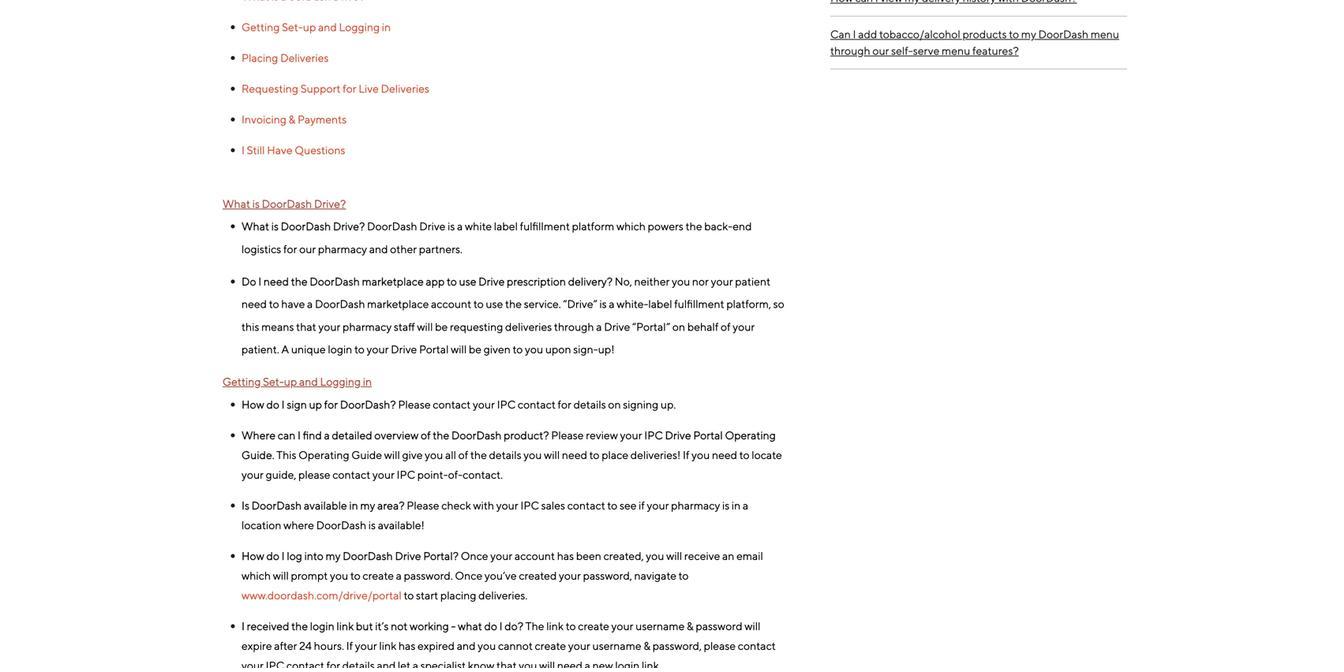 Task type: locate. For each thing, give the bounding box(es) containing it.
0 vertical spatial getting set-up and logging in
[[242, 21, 391, 34]]

2 vertical spatial please
[[407, 499, 439, 512]]

expire
[[242, 640, 272, 653]]

to left locate
[[740, 449, 750, 462]]

guide down where
[[242, 449, 272, 462]]

pharmacy left other
[[318, 243, 367, 256]]

i
[[853, 28, 856, 41], [242, 144, 245, 157], [258, 275, 262, 288], [282, 398, 285, 411], [298, 429, 301, 442], [282, 550, 285, 563], [242, 620, 245, 633], [499, 620, 503, 633]]

questions
[[295, 144, 345, 157]]

have
[[267, 144, 293, 157]]

contact inside . this operating guide will give you all of the details you will need to place deliveries! if you need to locate your guide, please contact your ipc point-of-contact.
[[333, 468, 370, 481]]

a up email
[[743, 499, 749, 512]]

1 horizontal spatial be
[[469, 343, 482, 356]]

your down expire
[[242, 659, 264, 669]]

0 horizontal spatial portal
[[419, 343, 449, 356]]

2 horizontal spatial &
[[687, 620, 694, 633]]

password, down password
[[653, 640, 702, 653]]

1 vertical spatial use
[[486, 298, 503, 311]]

please
[[398, 398, 431, 411], [551, 429, 584, 442], [407, 499, 439, 512]]

has inside the link to create your username & password will expire after 24 hours. if your link has expired and you cannot create your username & password, please contact your ipc contact for details
[[399, 640, 416, 653]]

create down how do i log into my doordash drive portal? once your
[[363, 569, 394, 582]]

getting
[[242, 21, 280, 34], [223, 375, 261, 388]]

0 vertical spatial how
[[242, 398, 264, 411]]

you inside the link to create your username & password will expire after 24 hours. if your link has expired and you cannot create your username & password, please contact your ipc contact for details
[[478, 640, 496, 653]]

1 horizontal spatial operating
[[725, 429, 776, 442]]

1 vertical spatial create
[[578, 620, 609, 633]]

will up navigate
[[666, 550, 682, 563]]

that
[[296, 320, 316, 333]]

0 vertical spatial logging
[[339, 21, 380, 34]]

and
[[318, 21, 337, 34], [369, 243, 388, 256], [299, 375, 318, 388], [457, 640, 476, 653]]

pharmacy left staff
[[343, 320, 392, 333]]

doordash
[[1039, 28, 1089, 41], [262, 197, 312, 210], [281, 220, 331, 233], [367, 220, 417, 233], [310, 275, 360, 288], [315, 298, 365, 311], [452, 429, 502, 442], [252, 499, 302, 512], [316, 519, 366, 532], [343, 550, 393, 563]]

password, down created,
[[583, 569, 632, 582]]

of-
[[448, 468, 463, 481]]

0 vertical spatial password,
[[583, 569, 632, 582]]

pharmacy up receive
[[671, 499, 720, 512]]

partners.
[[419, 243, 463, 256]]

1 horizontal spatial password,
[[653, 640, 702, 653]]

0 vertical spatial use
[[459, 275, 476, 288]]

deliveries!
[[631, 449, 681, 462]]

0 vertical spatial operating
[[725, 429, 776, 442]]

drive inside ipc drive portal operating guide
[[665, 429, 691, 442]]

means
[[261, 320, 294, 333]]

do for sign
[[266, 398, 280, 411]]

1 vertical spatial menu
[[942, 44, 971, 57]]

0 vertical spatial which
[[617, 220, 646, 233]]

ipc down 'give'
[[397, 468, 415, 481]]

do left sign in the bottom of the page
[[266, 398, 280, 411]]

you down what
[[478, 640, 496, 653]]

1 vertical spatial once
[[455, 569, 483, 582]]

place
[[602, 449, 629, 462]]

1 vertical spatial which
[[242, 569, 271, 582]]

portal
[[419, 343, 449, 356], [693, 429, 723, 442]]

of right behalf at the top of page
[[721, 320, 731, 333]]

1 horizontal spatial fulfillment
[[674, 298, 725, 311]]

our inside "can i add tobacco/alcohol products to my doordash menu through our self-serve menu features?"
[[873, 44, 889, 57]]

how down location
[[242, 550, 264, 563]]

2 guide from the left
[[352, 449, 382, 462]]

the inside the no, neither you nor your patient need to have a doordash marketplace account to use the service. "drive" is a white-label fulfillment platform, so this means that your pharmacy staff will be requesting deliveries through a drive "portal" on behalf of your patient. a unique login to your drive portal will be given to you upon sign-up!
[[505, 298, 522, 311]]

logging
[[339, 21, 380, 34], [320, 375, 361, 388]]

received
[[247, 620, 289, 633]]

after
[[274, 640, 297, 653]]

contact right sales
[[567, 499, 605, 512]]

my inside "can i add tobacco/alcohol products to my doordash menu through our self-serve menu features?"
[[1021, 28, 1036, 41]]

0 vertical spatial drive?
[[314, 197, 346, 210]]

do for log
[[266, 550, 280, 563]]

your down been
[[559, 569, 581, 582]]

1 horizontal spatial through
[[831, 44, 871, 57]]

2 horizontal spatial my
[[1021, 28, 1036, 41]]

is
[[252, 197, 260, 210], [271, 220, 279, 233], [448, 220, 455, 233], [600, 298, 607, 311], [722, 499, 730, 512], [369, 519, 376, 532]]

marketplace down other
[[362, 275, 424, 288]]

details inside the link to create your username & password will expire after 24 hours. if your link has expired and you cannot create your username & password, please contact your ipc contact for details
[[342, 659, 375, 669]]

label right white
[[494, 220, 518, 233]]

once inside account has been created, you will receive an email which will prompt you to create a password. once you've created your password, navigate to www.doordash.com/drive/portal to start placing deliveries.
[[455, 569, 483, 582]]

1 vertical spatial pharmacy
[[343, 320, 392, 333]]

placing deliveries link
[[242, 51, 329, 64]]

the up contact. at the bottom of page
[[470, 449, 487, 462]]

0 horizontal spatial has
[[399, 640, 416, 653]]

1 how from the top
[[242, 398, 264, 411]]

2 vertical spatial details
[[342, 659, 375, 669]]

0 vertical spatial fulfillment
[[520, 220, 570, 233]]

do right what
[[484, 620, 497, 633]]

0 horizontal spatial be
[[435, 320, 448, 333]]

to right given in the bottom left of the page
[[513, 343, 523, 356]]

to inside the please check with your ipc sales contact to see if your pharmacy is in a location where doordash is available!
[[607, 499, 618, 512]]

you up www.doordash.com/drive/portal link
[[330, 569, 348, 582]]

operating down "find"
[[299, 449, 349, 462]]

0 vertical spatial on
[[673, 320, 685, 333]]

guide,
[[266, 468, 296, 481]]

1 vertical spatial operating
[[299, 449, 349, 462]]

ipc inside ipc drive portal operating guide
[[644, 429, 663, 442]]

link right the
[[546, 620, 564, 633]]

to inside "can i add tobacco/alcohol products to my doordash menu through our self-serve menu features?"
[[1009, 28, 1019, 41]]

neither
[[634, 275, 670, 288]]

a inside account has been created, you will receive an email which will prompt you to create a password. once you've created your password, navigate to www.doordash.com/drive/portal to start placing deliveries.
[[396, 569, 402, 582]]

1 vertical spatial set-
[[263, 375, 284, 388]]

0 horizontal spatial &
[[289, 113, 296, 126]]

use right app
[[459, 275, 476, 288]]

2 vertical spatial pharmacy
[[671, 499, 720, 512]]

please inside . this operating guide will give you all of the details you will need to place deliveries! if you need to locate your guide, please contact your ipc point-of-contact.
[[298, 468, 330, 481]]

has left been
[[557, 550, 574, 563]]

label inside the no, neither you nor your patient need to have a doordash marketplace account to use the service. "drive" is a white-label fulfillment platform, so this means that your pharmacy staff will be requesting deliveries through a drive "portal" on behalf of your patient. a unique login to your drive portal will be given to you upon sign-up!
[[649, 298, 672, 311]]

a down how do i log into my doordash drive portal? once your
[[396, 569, 402, 582]]

do
[[242, 275, 256, 288]]

link down i received the login link but it's not working - what do i do?
[[379, 640, 397, 653]]

invoicing & payments link
[[242, 113, 347, 126]]

0 vertical spatial deliveries
[[280, 51, 329, 64]]

deliveries
[[280, 51, 329, 64], [381, 82, 429, 95]]

0 horizontal spatial please
[[298, 468, 330, 481]]

behalf
[[688, 320, 719, 333]]

up right sign in the bottom of the page
[[309, 398, 322, 411]]

0 vertical spatial portal
[[419, 343, 449, 356]]

0 vertical spatial account
[[431, 298, 472, 311]]

ipc inside the link to create your username & password will expire after 24 hours. if your link has expired and you cannot create your username & password, please contact your ipc contact for details
[[266, 659, 284, 669]]

what
[[458, 620, 482, 633]]

navigate
[[634, 569, 677, 582]]

and down what
[[457, 640, 476, 653]]

fulfillment inside the no, neither you nor your patient need to have a doordash marketplace account to use the service. "drive" is a white-label fulfillment platform, so this means that your pharmacy staff will be requesting deliveries through a drive "portal" on behalf of your patient. a unique login to your drive portal will be given to you upon sign-up!
[[674, 298, 725, 311]]

into
[[304, 550, 324, 563]]

0 vertical spatial our
[[873, 44, 889, 57]]

email
[[737, 550, 763, 563]]

1 vertical spatial if
[[346, 640, 353, 653]]

1 vertical spatial portal
[[693, 429, 723, 442]]

and up "placing deliveries" link at the top of the page
[[318, 21, 337, 34]]

2 how from the top
[[242, 550, 264, 563]]

white-
[[617, 298, 649, 311]]

www.doordash.com/drive/portal link
[[242, 589, 402, 602]]

getting up placing
[[242, 21, 280, 34]]

platform
[[572, 220, 614, 233]]

white
[[465, 220, 492, 233]]

your up you've
[[490, 550, 513, 563]]

a left white
[[457, 220, 463, 233]]

0 horizontal spatial guide
[[242, 449, 272, 462]]

1 horizontal spatial menu
[[1091, 28, 1120, 41]]

doordash inside "can i add tobacco/alcohol products to my doordash menu through our self-serve menu features?"
[[1039, 28, 1089, 41]]

locate
[[752, 449, 782, 462]]

use
[[459, 275, 476, 288], [486, 298, 503, 311]]

login right the unique
[[328, 343, 352, 356]]

0 vertical spatial has
[[557, 550, 574, 563]]

0 vertical spatial if
[[683, 449, 690, 462]]

how do i log into my doordash drive portal? once your
[[242, 550, 513, 563]]

username
[[636, 620, 685, 633], [593, 640, 642, 653]]

0 horizontal spatial through
[[554, 320, 594, 333]]

i left add
[[853, 28, 856, 41]]

0 vertical spatial please
[[298, 468, 330, 481]]

an
[[722, 550, 735, 563]]

.
[[272, 449, 274, 462]]

you up navigate
[[646, 550, 664, 563]]

it's
[[375, 620, 389, 633]]

set- up "placing deliveries" link at the top of the page
[[282, 21, 303, 34]]

0 horizontal spatial our
[[299, 243, 316, 256]]

& left password
[[687, 620, 694, 633]]

for right sign in the bottom of the page
[[324, 398, 338, 411]]

drive inside doordash drive is a white label fulfillment platform which powers the back-end logistics for our pharmacy and other partners.
[[419, 220, 446, 233]]

portal inside the no, neither you nor your patient need to have a doordash marketplace account to use the service. "drive" is a white-label fulfillment platform, so this means that your pharmacy staff will be requesting deliveries through a drive "portal" on behalf of your patient. a unique login to your drive portal will be given to you upon sign-up!
[[419, 343, 449, 356]]

0 vertical spatial getting
[[242, 21, 280, 34]]

guide
[[242, 449, 272, 462], [352, 449, 382, 462]]

doordash inside the no, neither you nor your patient need to have a doordash marketplace account to use the service. "drive" is a white-label fulfillment platform, so this means that your pharmacy staff will be requesting deliveries through a drive "portal" on behalf of your patient. a unique login to your drive portal will be given to you upon sign-up!
[[315, 298, 365, 311]]

for left 'live'
[[343, 82, 356, 95]]

0 vertical spatial pharmacy
[[318, 243, 367, 256]]

please left review
[[551, 429, 584, 442]]

ipc drive portal operating guide
[[242, 429, 778, 462]]

drive
[[419, 220, 446, 233], [479, 275, 505, 288], [604, 320, 630, 333], [391, 343, 417, 356], [665, 429, 691, 442], [395, 550, 421, 563]]

which inside doordash drive is a white label fulfillment platform which powers the back-end logistics for our pharmacy and other partners.
[[617, 220, 646, 233]]

pharmacy
[[318, 243, 367, 256], [343, 320, 392, 333], [671, 499, 720, 512]]

0 vertical spatial through
[[831, 44, 871, 57]]

patient.
[[242, 343, 279, 356]]

0 horizontal spatial which
[[242, 569, 271, 582]]

create down the
[[535, 640, 566, 653]]

to right the
[[566, 620, 576, 633]]

for inside the link to create your username & password will expire after 24 hours. if your link has expired and you cannot create your username & password, please contact your ipc contact for details
[[327, 659, 340, 669]]

0 horizontal spatial account
[[431, 298, 472, 311]]

0 vertical spatial set-
[[282, 21, 303, 34]]

1 vertical spatial login
[[310, 620, 335, 633]]

0 horizontal spatial label
[[494, 220, 518, 233]]

use up the requesting
[[486, 298, 503, 311]]

1 horizontal spatial use
[[486, 298, 503, 311]]

0 vertical spatial create
[[363, 569, 394, 582]]

has
[[557, 550, 574, 563], [399, 640, 416, 653]]

through down "drive"
[[554, 320, 594, 333]]

your right if
[[647, 499, 669, 512]]

1 vertical spatial marketplace
[[367, 298, 429, 311]]

can
[[278, 429, 296, 442]]

and inside the link to create your username & password will expire after 24 hours. if your link has expired and you cannot create your username & password, please contact your ipc contact for details
[[457, 640, 476, 653]]

1 vertical spatial how
[[242, 550, 264, 563]]

portal inside ipc drive portal operating guide
[[693, 429, 723, 442]]

menu
[[1091, 28, 1120, 41], [942, 44, 971, 57]]

0 vertical spatial label
[[494, 220, 518, 233]]

your inside account has been created, you will receive an email which will prompt you to create a password. once you've created your password, navigate to www.doordash.com/drive/portal to start placing deliveries.
[[559, 569, 581, 582]]

and inside doordash drive is a white label fulfillment platform which powers the back-end logistics for our pharmacy and other partners.
[[369, 243, 388, 256]]

1 guide from the left
[[242, 449, 272, 462]]

is inside doordash drive is a white label fulfillment platform which powers the back-end logistics for our pharmacy and other partners.
[[448, 220, 455, 233]]

available
[[304, 499, 347, 512]]

i left still
[[242, 144, 245, 157]]

no, neither you nor your patient need to have a doordash marketplace account to use the service. "drive" is a white-label fulfillment platform, so this means that your pharmacy staff will be requesting deliveries through a drive "portal" on behalf of your patient. a unique login to your drive portal will be given to you upon sign-up!
[[242, 275, 787, 356]]

will
[[417, 320, 433, 333], [451, 343, 467, 356], [384, 449, 400, 462], [544, 449, 560, 462], [666, 550, 682, 563], [273, 569, 289, 582], [745, 620, 761, 633]]

1 vertical spatial please
[[704, 640, 736, 653]]

logistics
[[242, 243, 281, 256]]

1 horizontal spatial account
[[515, 550, 555, 563]]

if right hours.
[[346, 640, 353, 653]]

up up sign in the bottom of the page
[[284, 375, 297, 388]]

1 vertical spatial on
[[608, 398, 621, 411]]

1 horizontal spatial which
[[617, 220, 646, 233]]

set-
[[282, 21, 303, 34], [263, 375, 284, 388]]

has inside account has been created, you will receive an email which will prompt you to create a password. once you've created your password, navigate to www.doordash.com/drive/portal to start placing deliveries.
[[557, 550, 574, 563]]

upon
[[545, 343, 571, 356]]

will right password
[[745, 620, 761, 633]]

which left powers
[[617, 220, 646, 233]]

sign-
[[573, 343, 598, 356]]

add
[[858, 28, 877, 41]]

getting set-up and logging in
[[242, 21, 391, 34], [223, 375, 372, 388]]

operating
[[725, 429, 776, 442], [299, 449, 349, 462]]

fulfillment down nor
[[674, 298, 725, 311]]

where
[[284, 519, 314, 532]]

1 vertical spatial getting
[[223, 375, 261, 388]]

the up deliveries
[[505, 298, 522, 311]]

you
[[672, 275, 690, 288], [525, 343, 543, 356], [425, 449, 443, 462], [524, 449, 542, 462], [692, 449, 710, 462], [646, 550, 664, 563], [330, 569, 348, 582], [478, 640, 496, 653]]

up up "placing deliveries" link at the top of the page
[[303, 21, 316, 34]]

1 vertical spatial account
[[515, 550, 555, 563]]

0 vertical spatial do
[[266, 398, 280, 411]]

platform,
[[727, 298, 771, 311]]

i left do?
[[499, 620, 503, 633]]

&
[[289, 113, 296, 126], [687, 620, 694, 633], [644, 640, 651, 653]]

1 horizontal spatial has
[[557, 550, 574, 563]]

on
[[673, 320, 685, 333], [608, 398, 621, 411]]

a right have
[[307, 298, 313, 311]]

a inside doordash drive is a white label fulfillment platform which powers the back-end logistics for our pharmacy and other partners.
[[457, 220, 463, 233]]

contact down 24
[[287, 659, 324, 669]]

my right products
[[1021, 28, 1036, 41]]

label
[[494, 220, 518, 233], [649, 298, 672, 311]]

1 horizontal spatial of
[[458, 449, 468, 462]]

to down receive
[[679, 569, 689, 582]]

account
[[431, 298, 472, 311], [515, 550, 555, 563]]

1 vertical spatial our
[[299, 243, 316, 256]]

of up 'give'
[[421, 429, 431, 442]]

the
[[686, 220, 702, 233], [291, 275, 308, 288], [505, 298, 522, 311], [433, 429, 449, 442], [470, 449, 487, 462], [291, 620, 308, 633]]

drive up deliveries!
[[665, 429, 691, 442]]

1 horizontal spatial our
[[873, 44, 889, 57]]

up
[[303, 21, 316, 34], [284, 375, 297, 388], [309, 398, 322, 411]]

our right logistics
[[299, 243, 316, 256]]

1 vertical spatial has
[[399, 640, 416, 653]]

& down navigate
[[644, 640, 651, 653]]

need inside the no, neither you nor your patient need to have a doordash marketplace account to use the service. "drive" is a white-label fulfillment platform, so this means that your pharmacy staff will be requesting deliveries through a drive "portal" on behalf of your patient. a unique login to your drive portal will be given to you upon sign-up!
[[242, 298, 267, 311]]

please
[[298, 468, 330, 481], [704, 640, 736, 653]]

your up doordash?
[[367, 343, 389, 356]]

ipc left sales
[[521, 499, 539, 512]]

0 horizontal spatial password,
[[583, 569, 632, 582]]

fulfillment left platform on the top left of the page
[[520, 220, 570, 233]]

how up where
[[242, 398, 264, 411]]

password, inside account has been created, you will receive an email which will prompt you to create a password. once you've created your password, navigate to www.doordash.com/drive/portal to start placing deliveries.
[[583, 569, 632, 582]]

login up hours.
[[310, 620, 335, 633]]

you left all
[[425, 449, 443, 462]]

you left nor
[[672, 275, 690, 288]]

drive down doordash drive is a white label fulfillment platform which powers the back-end logistics for our pharmacy and other partners.
[[479, 275, 505, 288]]

link
[[337, 620, 354, 633], [546, 620, 564, 633], [379, 640, 397, 653]]

operating inside ipc drive portal operating guide
[[725, 429, 776, 442]]

give
[[402, 449, 423, 462]]

support
[[301, 82, 341, 95]]

0 vertical spatial my
[[1021, 28, 1036, 41]]

create
[[363, 569, 394, 582], [578, 620, 609, 633], [535, 640, 566, 653]]

placing
[[242, 51, 278, 64]]

deliveries
[[505, 320, 552, 333]]

create inside account has been created, you will receive an email which will prompt you to create a password. once you've created your password, navigate to www.doordash.com/drive/portal to start placing deliveries.
[[363, 569, 394, 582]]

-
[[451, 620, 456, 633]]

through inside the no, neither you nor your patient need to have a doordash marketplace account to use the service. "drive" is a white-label fulfillment platform, so this means that your pharmacy staff will be requesting deliveries through a drive "portal" on behalf of your patient. a unique login to your drive portal will be given to you upon sign-up!
[[554, 320, 594, 333]]

"drive"
[[563, 298, 598, 311]]

1 vertical spatial label
[[649, 298, 672, 311]]

set- down a
[[263, 375, 284, 388]]

a
[[457, 220, 463, 233], [307, 298, 313, 311], [609, 298, 615, 311], [596, 320, 602, 333], [324, 429, 330, 442], [743, 499, 749, 512], [396, 569, 402, 582]]

to left place at the left bottom of the page
[[589, 449, 600, 462]]

drive up password.
[[395, 550, 421, 563]]

0 horizontal spatial of
[[421, 429, 431, 442]]

point-
[[418, 468, 448, 481]]

0 vertical spatial marketplace
[[362, 275, 424, 288]]

1 vertical spatial fulfillment
[[674, 298, 725, 311]]

guide inside ipc drive portal operating guide
[[242, 449, 272, 462]]

how for how do i log into my doordash drive portal? once your
[[242, 550, 264, 563]]

ipc inside the please check with your ipc sales contact to see if your pharmacy is in a location where doordash is available!
[[521, 499, 539, 512]]

0 vertical spatial details
[[574, 398, 606, 411]]

a
[[281, 343, 289, 356]]

i up expire
[[242, 620, 245, 633]]

pharmacy inside doordash drive is a white label fulfillment platform which powers the back-end logistics for our pharmacy and other partners.
[[318, 243, 367, 256]]

fulfillment inside doordash drive is a white label fulfillment platform which powers the back-end logistics for our pharmacy and other partners.
[[520, 220, 570, 233]]

in inside the please check with your ipc sales contact to see if your pharmacy is in a location where doordash is available!
[[732, 499, 741, 512]]

on inside the no, neither you nor your patient need to have a doordash marketplace account to use the service. "drive" is a white-label fulfillment platform, so this means that your pharmacy staff will be requesting deliveries through a drive "portal" on behalf of your patient. a unique login to your drive portal will be given to you upon sign-up!
[[673, 320, 685, 333]]

once
[[461, 550, 488, 563], [455, 569, 483, 582]]

1 vertical spatial be
[[469, 343, 482, 356]]

1 vertical spatial password,
[[653, 640, 702, 653]]



Task type: describe. For each thing, give the bounding box(es) containing it.
your right cannot
[[568, 640, 590, 653]]

drive down staff
[[391, 343, 417, 356]]

review
[[586, 429, 618, 442]]

if
[[639, 499, 645, 512]]

1 vertical spatial what
[[242, 220, 269, 233]]

1 vertical spatial logging
[[320, 375, 361, 388]]

1 horizontal spatial my
[[360, 499, 375, 512]]

payments
[[298, 113, 347, 126]]

of inside . this operating guide will give you all of the details you will need to place deliveries! if you need to locate your guide, please contact your ipc point-of-contact.
[[458, 449, 468, 462]]

app
[[426, 275, 445, 288]]

our inside doordash drive is a white label fulfillment platform which powers the back-end logistics for our pharmacy and other partners.
[[299, 243, 316, 256]]

need down review
[[562, 449, 587, 462]]

if inside . this operating guide will give you all of the details you will need to place deliveries! if you need to locate your guide, please contact your ipc point-of-contact.
[[683, 449, 690, 462]]

your left "guide,"
[[242, 468, 264, 481]]

will down product?
[[544, 449, 560, 462]]

to up the requesting
[[474, 298, 484, 311]]

2 vertical spatial up
[[309, 398, 322, 411]]

contact up product?
[[518, 398, 556, 411]]

serve
[[913, 44, 940, 57]]

the up all
[[433, 429, 449, 442]]

is inside the no, neither you nor your patient need to have a doordash marketplace account to use the service. "drive" is a white-label fulfillment platform, so this means that your pharmacy staff will be requesting deliveries through a drive "portal" on behalf of your patient. a unique login to your drive portal will be given to you upon sign-up!
[[600, 298, 607, 311]]

i left log
[[282, 550, 285, 563]]

www.doordash.com/drive/portal
[[242, 589, 402, 602]]

login inside the no, neither you nor your patient need to have a doordash marketplace account to use the service. "drive" is a white-label fulfillment platform, so this means that your pharmacy staff will be requesting deliveries through a drive "portal" on behalf of your patient. a unique login to your drive portal will be given to you upon sign-up!
[[328, 343, 352, 356]]

2 vertical spatial my
[[326, 550, 341, 563]]

"portal"
[[632, 320, 671, 333]]

can
[[831, 28, 851, 41]]

account inside the no, neither you nor your patient need to have a doordash marketplace account to use the service. "drive" is a white-label fulfillment platform, so this means that your pharmacy staff will be requesting deliveries through a drive "portal" on behalf of your patient. a unique login to your drive portal will be given to you upon sign-up!
[[431, 298, 472, 311]]

how for how do i sign up for doordash? please contact your ipc contact for details on signing up.
[[242, 398, 264, 411]]

your up place at the left bottom of the page
[[620, 429, 642, 442]]

1 vertical spatial what is doordash drive?
[[242, 220, 365, 233]]

you down product?
[[524, 449, 542, 462]]

will down log
[[273, 569, 289, 582]]

will down the requesting
[[451, 343, 467, 356]]

1 vertical spatial &
[[687, 620, 694, 633]]

password, inside the link to create your username & password will expire after 24 hours. if your link has expired and you cannot create your username & password, please contact your ipc contact for details
[[653, 640, 702, 653]]

service.
[[524, 298, 561, 311]]

will down overview
[[384, 449, 400, 462]]

0 vertical spatial up
[[303, 21, 316, 34]]

detailed
[[332, 429, 372, 442]]

where
[[242, 429, 276, 442]]

0 vertical spatial once
[[461, 550, 488, 563]]

1 vertical spatial up
[[284, 375, 297, 388]]

and up sign in the bottom of the page
[[299, 375, 318, 388]]

your up area? at the left bottom of page
[[373, 468, 395, 481]]

created,
[[604, 550, 644, 563]]

i right do
[[258, 275, 262, 288]]

to left start
[[404, 589, 414, 602]]

check
[[441, 499, 471, 512]]

with
[[473, 499, 494, 512]]

nor
[[692, 275, 709, 288]]

overview
[[374, 429, 419, 442]]

1 vertical spatial username
[[593, 640, 642, 653]]

have
[[281, 298, 305, 311]]

0 vertical spatial what
[[223, 197, 250, 210]]

requesting support for live deliveries link
[[242, 82, 429, 95]]

a right "find"
[[324, 429, 330, 442]]

prompt
[[291, 569, 328, 582]]

i received the login link but it's not working - what do i do?
[[242, 620, 526, 633]]

please inside the please check with your ipc sales contact to see if your pharmacy is in a location where doordash is available!
[[407, 499, 439, 512]]

password.
[[404, 569, 453, 582]]

contact down password
[[738, 640, 776, 653]]

features?
[[973, 44, 1019, 57]]

doordash inside doordash drive is a white label fulfillment platform which powers the back-end logistics for our pharmacy and other partners.
[[367, 220, 417, 233]]

0 vertical spatial menu
[[1091, 28, 1120, 41]]

to down how do i log into my doordash drive portal? once your
[[350, 569, 361, 582]]

you right deliveries!
[[692, 449, 710, 462]]

up!
[[598, 343, 615, 356]]

to inside the link to create your username & password will expire after 24 hours. if your link has expired and you cannot create your username & password, please contact your ipc contact for details
[[566, 620, 576, 633]]

0 horizontal spatial link
[[337, 620, 354, 633]]

label inside doordash drive is a white label fulfillment platform which powers the back-end logistics for our pharmacy and other partners.
[[494, 220, 518, 233]]

guide inside . this operating guide will give you all of the details you will need to place deliveries! if you need to locate your guide, please contact your ipc point-of-contact.
[[352, 449, 382, 462]]

cannot
[[498, 640, 533, 653]]

up.
[[661, 398, 676, 411]]

will right staff
[[417, 320, 433, 333]]

0 vertical spatial &
[[289, 113, 296, 126]]

a inside the please check with your ipc sales contact to see if your pharmacy is in a location where doordash is available!
[[743, 499, 749, 512]]

still
[[247, 144, 265, 157]]

the inside . this operating guide will give you all of the details you will need to place deliveries! if you need to locate your guide, please contact your ipc point-of-contact.
[[470, 449, 487, 462]]

placing
[[440, 589, 476, 602]]

the inside doordash drive is a white label fulfillment platform which powers the back-end logistics for our pharmacy and other partners.
[[686, 220, 702, 233]]

0 vertical spatial what is doordash drive?
[[223, 197, 346, 210]]

tobacco/alcohol
[[879, 28, 961, 41]]

1 horizontal spatial deliveries
[[381, 82, 429, 95]]

your right nor
[[711, 275, 733, 288]]

of inside the no, neither you nor your patient need to have a doordash marketplace account to use the service. "drive" is a white-label fulfillment platform, so this means that your pharmacy staff will be requesting deliveries through a drive "portal" on behalf of your patient. a unique login to your drive portal will be given to you upon sign-up!
[[721, 320, 731, 333]]

for inside doordash drive is a white label fulfillment platform which powers the back-end logistics for our pharmacy and other partners.
[[283, 243, 297, 256]]

need left locate
[[712, 449, 737, 462]]

powers
[[648, 220, 684, 233]]

a up up!
[[596, 320, 602, 333]]

do i need the doordash marketplace app to use drive prescription delivery?
[[242, 275, 615, 288]]

so
[[773, 298, 785, 311]]

contact.
[[463, 468, 503, 481]]

other
[[390, 243, 417, 256]]

i left sign in the bottom of the page
[[282, 398, 285, 411]]

your down platform,
[[733, 320, 755, 333]]

the up 24
[[291, 620, 308, 633]]

deliveries.
[[479, 589, 528, 602]]

1 vertical spatial please
[[551, 429, 584, 442]]

can i add tobacco/alcohol products to my doordash menu through our self-serve menu features? link
[[831, 17, 1127, 69]]

. this operating guide will give you all of the details you will need to place deliveries! if you need to locate your guide, please contact your ipc point-of-contact.
[[242, 449, 784, 481]]

ipc up product?
[[497, 398, 516, 411]]

your down but
[[355, 640, 377, 653]]

a left white-
[[609, 298, 615, 311]]

products
[[963, 28, 1007, 41]]

your up ipc drive portal operating guide
[[473, 398, 495, 411]]

is doordash available in my area?
[[242, 499, 407, 512]]

if inside the link to create your username & password will expire after 24 hours. if your link has expired and you cannot create your username & password, please contact your ipc contact for details
[[346, 640, 353, 653]]

please inside the link to create your username & password will expire after 24 hours. if your link has expired and you cannot create your username & password, please contact your ipc contact for details
[[704, 640, 736, 653]]

area?
[[377, 499, 405, 512]]

0 vertical spatial be
[[435, 320, 448, 333]]

1 horizontal spatial link
[[379, 640, 397, 653]]

2 vertical spatial do
[[484, 620, 497, 633]]

patient
[[735, 275, 771, 288]]

for down upon
[[558, 398, 572, 411]]

1 vertical spatial getting set-up and logging in
[[223, 375, 372, 388]]

find
[[303, 429, 322, 442]]

the up have
[[291, 275, 308, 288]]

sign
[[287, 398, 307, 411]]

see
[[620, 499, 637, 512]]

0 horizontal spatial deliveries
[[280, 51, 329, 64]]

working
[[410, 620, 449, 633]]

your down created,
[[611, 620, 634, 633]]

the link to create your username & password will expire after 24 hours. if your link has expired and you cannot create your username & password, please contact your ipc contact for details
[[242, 620, 778, 669]]

which inside account has been created, you will receive an email which will prompt you to create a password. once you've created your password, navigate to www.doordash.com/drive/portal to start placing deliveries.
[[242, 569, 271, 582]]

i inside "can i add tobacco/alcohol products to my doordash menu through our self-serve menu features?"
[[853, 28, 856, 41]]

requesting support for live deliveries
[[242, 82, 429, 95]]

the
[[526, 620, 544, 633]]

but
[[356, 620, 373, 633]]

0 horizontal spatial use
[[459, 275, 476, 288]]

your right with
[[496, 499, 518, 512]]

invoicing
[[242, 113, 287, 126]]

2 vertical spatial create
[[535, 640, 566, 653]]

0 horizontal spatial menu
[[942, 44, 971, 57]]

log
[[287, 550, 302, 563]]

to right app
[[447, 275, 457, 288]]

been
[[576, 550, 602, 563]]

to right the unique
[[354, 343, 365, 356]]

0 vertical spatial username
[[636, 620, 685, 633]]

self-
[[891, 44, 913, 57]]

i right can
[[298, 429, 301, 442]]

details inside . this operating guide will give you all of the details you will need to place deliveries! if you need to locate your guide, please contact your ipc point-of-contact.
[[489, 449, 522, 462]]

0 horizontal spatial on
[[608, 398, 621, 411]]

drive up up!
[[604, 320, 630, 333]]

contact up where can i find a detailed overview of the doordash product? please review your
[[433, 398, 471, 411]]

requesting
[[450, 320, 503, 333]]

through inside "can i add tobacco/alcohol products to my doordash menu through our self-serve menu features?"
[[831, 44, 871, 57]]

is
[[242, 499, 250, 512]]

0 vertical spatial please
[[398, 398, 431, 411]]

pharmacy inside the no, neither you nor your patient need to have a doordash marketplace account to use the service. "drive" is a white-label fulfillment platform, so this means that your pharmacy staff will be requesting deliveries through a drive "portal" on behalf of your patient. a unique login to your drive portal will be given to you upon sign-up!
[[343, 320, 392, 333]]

i still have questions link
[[242, 144, 345, 157]]

invoicing & payments
[[242, 113, 347, 126]]

2 horizontal spatial details
[[574, 398, 606, 411]]

1 vertical spatial drive?
[[333, 220, 365, 233]]

you down deliveries
[[525, 343, 543, 356]]

where can i find a detailed overview of the doordash product? please review your
[[242, 429, 642, 442]]

account inside account has been created, you will receive an email which will prompt you to create a password. once you've created your password, navigate to www.doordash.com/drive/portal to start placing deliveries.
[[515, 550, 555, 563]]

your right that
[[318, 320, 341, 333]]

1 vertical spatial of
[[421, 429, 431, 442]]

ipc inside . this operating guide will give you all of the details you will need to place deliveries! if you need to locate your guide, please contact your ipc point-of-contact.
[[397, 468, 415, 481]]

will inside the link to create your username & password will expire after 24 hours. if your link has expired and you cannot create your username & password, please contact your ipc contact for details
[[745, 620, 761, 633]]

receive
[[684, 550, 720, 563]]

you've
[[485, 569, 517, 582]]

expired
[[418, 640, 455, 653]]

can i add tobacco/alcohol products to my doordash menu through our self-serve menu features?
[[831, 28, 1120, 57]]

marketplace inside the no, neither you nor your patient need to have a doordash marketplace account to use the service. "drive" is a white-label fulfillment platform, so this means that your pharmacy staff will be requesting deliveries through a drive "portal" on behalf of your patient. a unique login to your drive portal will be given to you upon sign-up!
[[367, 298, 429, 311]]

2 horizontal spatial link
[[546, 620, 564, 633]]

need right do
[[264, 275, 289, 288]]

staff
[[394, 320, 415, 333]]

operating inside . this operating guide will give you all of the details you will need to place deliveries! if you need to locate your guide, please contact your ipc point-of-contact.
[[299, 449, 349, 462]]

delivery?
[[568, 275, 613, 288]]

contact inside the please check with your ipc sales contact to see if your pharmacy is in a location where doordash is available!
[[567, 499, 605, 512]]

use inside the no, neither you nor your patient need to have a doordash marketplace account to use the service. "drive" is a white-label fulfillment platform, so this means that your pharmacy staff will be requesting deliveries through a drive "portal" on behalf of your patient. a unique login to your drive portal will be given to you upon sign-up!
[[486, 298, 503, 311]]

password
[[696, 620, 743, 633]]

given
[[484, 343, 511, 356]]

this
[[242, 320, 259, 333]]

doordash inside the please check with your ipc sales contact to see if your pharmacy is in a location where doordash is available!
[[316, 519, 366, 532]]

2 vertical spatial &
[[644, 640, 651, 653]]

pharmacy inside the please check with your ipc sales contact to see if your pharmacy is in a location where doordash is available!
[[671, 499, 720, 512]]

end
[[733, 220, 752, 233]]

to left have
[[269, 298, 279, 311]]



Task type: vqa. For each thing, say whether or not it's contained in the screenshot.
details to the bottom
yes



